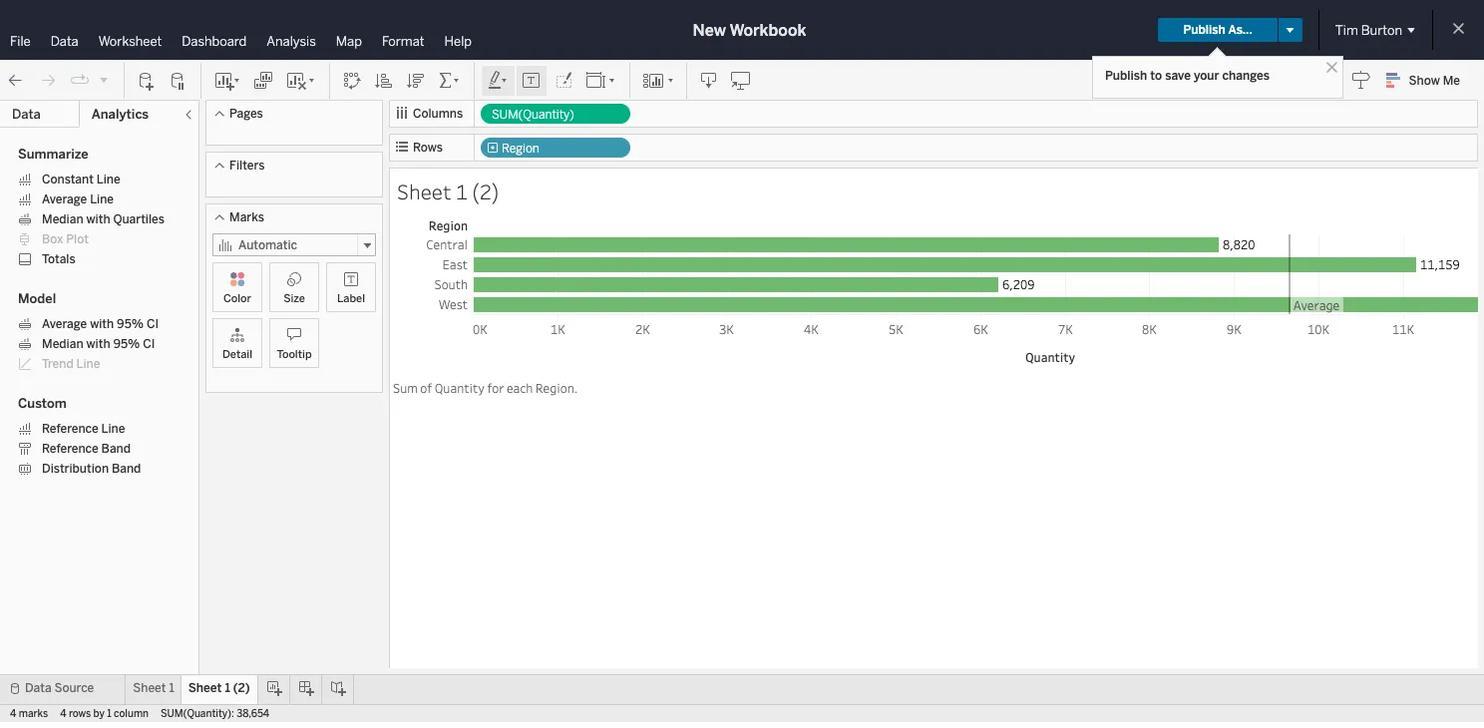Task type: locate. For each thing, give the bounding box(es) containing it.
of
[[420, 380, 432, 396]]

ci down average with 95% ci at left top
[[143, 337, 155, 351]]

38,654
[[237, 708, 270, 720]]

0 vertical spatial median
[[42, 212, 83, 226]]

me
[[1443, 74, 1460, 88]]

median with quartiles
[[42, 212, 165, 226]]

columns
[[413, 107, 463, 121]]

1 median from the top
[[42, 212, 83, 226]]

average down model
[[42, 317, 87, 331]]

marks. press enter to open the view data window.. use arrow keys to navigate data visualization elements. image
[[473, 234, 1484, 315]]

Central, Region. Press Space to toggle selection. Press Escape to go back to the left margin. Use arrow keys to navigate headers text field
[[393, 234, 473, 254]]

4 for 4 rows by 1 column
[[60, 708, 66, 720]]

help
[[445, 34, 472, 49]]

0 vertical spatial publish
[[1184, 23, 1226, 37]]

band down the 'reference band'
[[112, 462, 141, 476]]

reference for reference band
[[42, 442, 98, 456]]

2 horizontal spatial sheet
[[397, 178, 452, 206]]

4 rows by 1 column
[[60, 708, 149, 720]]

hide mark labels image
[[522, 70, 542, 90]]

ci
[[147, 317, 159, 331], [143, 337, 155, 351]]

1 vertical spatial publish
[[1105, 69, 1148, 83]]

reference for reference line
[[42, 422, 98, 436]]

constant line
[[42, 173, 120, 187]]

line
[[97, 173, 120, 187], [90, 193, 114, 206], [76, 357, 100, 371], [101, 422, 125, 436]]

(2) up central, region. press space to toggle selection. press escape to go back to the left margin. use arrow keys to navigate headers text box
[[472, 178, 499, 206]]

quartiles
[[113, 212, 165, 226]]

1 vertical spatial with
[[90, 317, 114, 331]]

0 horizontal spatial sheet 1 (2)
[[188, 681, 250, 695]]

reference line
[[42, 422, 125, 436]]

1 vertical spatial average
[[42, 317, 87, 331]]

reference
[[42, 422, 98, 436], [42, 442, 98, 456]]

redo image
[[38, 70, 58, 90]]

4 left the marks
[[10, 708, 16, 720]]

marks
[[229, 210, 264, 224]]

sheet 1 (2) down rows
[[397, 178, 499, 206]]

data up redo "icon" on the left top of the page
[[51, 34, 79, 49]]

95%
[[117, 317, 144, 331], [113, 337, 140, 351]]

band up distribution band
[[101, 442, 131, 456]]

band
[[101, 442, 131, 456], [112, 462, 141, 476]]

by
[[93, 708, 105, 720]]

95% down average with 95% ci at left top
[[113, 337, 140, 351]]

1 vertical spatial band
[[112, 462, 141, 476]]

pages
[[229, 107, 263, 121]]

median
[[42, 212, 83, 226], [42, 337, 83, 351]]

East, Region. Press Space to toggle selection. Press Escape to go back to the left margin. Use arrow keys to navigate headers text field
[[393, 254, 473, 274]]

2 vertical spatial with
[[86, 337, 110, 351]]

line up the 'reference band'
[[101, 422, 125, 436]]

2 reference from the top
[[42, 442, 98, 456]]

show me
[[1409, 74, 1460, 88]]

dashboard
[[182, 34, 247, 49]]

trend line
[[42, 357, 100, 371]]

with
[[86, 212, 110, 226], [90, 317, 114, 331], [86, 337, 110, 351]]

save
[[1165, 69, 1191, 83]]

1 up central, region. press space to toggle selection. press escape to go back to the left margin. use arrow keys to navigate headers text box
[[456, 178, 468, 206]]

median up trend
[[42, 337, 83, 351]]

sheet up sum(quantity):
[[188, 681, 222, 695]]

(2)
[[472, 178, 499, 206], [233, 681, 250, 695]]

with for median with 95% ci
[[86, 337, 110, 351]]

with up median with 95% ci
[[90, 317, 114, 331]]

1 vertical spatial data
[[12, 107, 41, 122]]

publish your workbook to edit in tableau desktop image
[[731, 70, 751, 90]]

sheet 1 (2)
[[397, 178, 499, 206], [188, 681, 250, 695]]

2 4 from the left
[[60, 708, 66, 720]]

median up the box plot
[[42, 212, 83, 226]]

show/hide cards image
[[642, 70, 674, 90]]

with down average with 95% ci at left top
[[86, 337, 110, 351]]

sheet up column
[[133, 681, 166, 695]]

1 vertical spatial ci
[[143, 337, 155, 351]]

line up average line
[[97, 173, 120, 187]]

4 left rows
[[60, 708, 66, 720]]

0 vertical spatial band
[[101, 442, 131, 456]]

0 horizontal spatial (2)
[[233, 681, 250, 695]]

2 median from the top
[[42, 337, 83, 351]]

workbook
[[730, 20, 806, 39]]

model
[[18, 291, 56, 306]]

1 vertical spatial reference
[[42, 442, 98, 456]]

2 average from the top
[[42, 317, 87, 331]]

publish left as... on the right
[[1184, 23, 1226, 37]]

to
[[1151, 69, 1162, 83]]

1 vertical spatial sheet 1 (2)
[[188, 681, 250, 695]]

totals image
[[438, 70, 462, 90]]

publish as...
[[1184, 23, 1253, 37]]

constant
[[42, 173, 94, 187]]

data up the marks
[[25, 681, 51, 695]]

as...
[[1228, 23, 1253, 37]]

sheet
[[397, 178, 452, 206], [133, 681, 166, 695], [188, 681, 222, 695]]

4
[[10, 708, 16, 720], [60, 708, 66, 720]]

1 reference from the top
[[42, 422, 98, 436]]

average down constant
[[42, 193, 87, 206]]

replay animation image right redo "icon" on the left top of the page
[[70, 70, 90, 90]]

collapse image
[[183, 109, 195, 121]]

tooltip
[[277, 348, 312, 361]]

1 up sum(quantity):
[[169, 681, 174, 695]]

1 vertical spatial 95%
[[113, 337, 140, 351]]

detail
[[222, 348, 252, 361]]

ci up median with 95% ci
[[147, 317, 159, 331]]

show
[[1409, 74, 1440, 88]]

95% for median with 95% ci
[[113, 337, 140, 351]]

line for average line
[[90, 193, 114, 206]]

ci for median with 95% ci
[[143, 337, 155, 351]]

line down median with 95% ci
[[76, 357, 100, 371]]

2 vertical spatial data
[[25, 681, 51, 695]]

highlight image
[[487, 70, 510, 90]]

0 vertical spatial sheet 1 (2)
[[397, 178, 499, 206]]

1 average from the top
[[42, 193, 87, 206]]

tim
[[1336, 22, 1358, 37]]

distribution band
[[42, 462, 141, 476]]

new worksheet image
[[213, 70, 241, 90]]

with down average line
[[86, 212, 110, 226]]

0 vertical spatial average
[[42, 193, 87, 206]]

1 up sum(quantity): 38,654
[[225, 681, 230, 695]]

0 vertical spatial with
[[86, 212, 110, 226]]

data down the undo image
[[12, 107, 41, 122]]

data
[[51, 34, 79, 49], [12, 107, 41, 122], [25, 681, 51, 695]]

1 horizontal spatial (2)
[[472, 178, 499, 206]]

average
[[42, 193, 87, 206], [42, 317, 87, 331]]

publish as... button
[[1159, 18, 1278, 42]]

line for reference line
[[101, 422, 125, 436]]

1 vertical spatial median
[[42, 337, 83, 351]]

worksheet
[[98, 34, 162, 49]]

publish left to on the right
[[1105, 69, 1148, 83]]

sheet 1 (2) up sum(quantity): 38,654
[[188, 681, 250, 695]]

sorted ascending by sum of quantity within region image
[[374, 70, 394, 90]]

1 vertical spatial (2)
[[233, 681, 250, 695]]

1 horizontal spatial replay animation image
[[98, 73, 110, 85]]

region
[[502, 142, 539, 156]]

0 vertical spatial 95%
[[117, 317, 144, 331]]

with for average with 95% ci
[[90, 317, 114, 331]]

rows
[[69, 708, 91, 720]]

line up median with quartiles
[[90, 193, 114, 206]]

1 4 from the left
[[10, 708, 16, 720]]

0 horizontal spatial publish
[[1105, 69, 1148, 83]]

95% for average with 95% ci
[[117, 317, 144, 331]]

1 horizontal spatial 4
[[60, 708, 66, 720]]

0 horizontal spatial 4
[[10, 708, 16, 720]]

1
[[456, 178, 468, 206], [169, 681, 174, 695], [225, 681, 230, 695], [107, 708, 111, 720]]

publish
[[1184, 23, 1226, 37], [1105, 69, 1148, 83]]

0 vertical spatial reference
[[42, 422, 98, 436]]

quantity
[[435, 380, 485, 396]]

sheet down rows
[[397, 178, 452, 206]]

color
[[223, 292, 251, 305]]

replay animation image up analytics
[[98, 73, 110, 85]]

0 vertical spatial ci
[[147, 317, 159, 331]]

tim burton
[[1336, 22, 1403, 37]]

(2) up 38,654
[[233, 681, 250, 695]]

swap rows and columns image
[[342, 70, 362, 90]]

publish to save your changes
[[1105, 69, 1270, 83]]

publish inside button
[[1184, 23, 1226, 37]]

reference up the 'reference band'
[[42, 422, 98, 436]]

replay animation image
[[70, 70, 90, 90], [98, 73, 110, 85]]

1 horizontal spatial publish
[[1184, 23, 1226, 37]]

95% up median with 95% ci
[[117, 317, 144, 331]]

line for constant line
[[97, 173, 120, 187]]

reference up the distribution at the bottom of page
[[42, 442, 98, 456]]



Task type: describe. For each thing, give the bounding box(es) containing it.
box
[[42, 232, 63, 246]]

sheet 1
[[133, 681, 174, 695]]

new workbook
[[693, 20, 806, 39]]

average line
[[42, 193, 114, 206]]

0 vertical spatial (2)
[[472, 178, 499, 206]]

analytics
[[91, 107, 149, 122]]

each
[[507, 380, 533, 396]]

1 right by
[[107, 708, 111, 720]]

new data source image
[[137, 70, 157, 90]]

0 horizontal spatial sheet
[[133, 681, 166, 695]]

burton
[[1361, 22, 1403, 37]]

custom
[[18, 396, 67, 411]]

publish for publish as...
[[1184, 23, 1226, 37]]

for
[[487, 380, 504, 396]]

pause auto updates image
[[169, 70, 189, 90]]

summarize
[[18, 147, 88, 162]]

your
[[1194, 69, 1220, 83]]

1 horizontal spatial sheet 1 (2)
[[397, 178, 499, 206]]

sum(quantity)
[[492, 108, 574, 122]]

distribution
[[42, 462, 109, 476]]

average with 95% ci
[[42, 317, 159, 331]]

average for average with 95% ci
[[42, 317, 87, 331]]

label
[[337, 292, 365, 305]]

filters
[[229, 159, 265, 173]]

format
[[382, 34, 425, 49]]

new
[[693, 20, 726, 39]]

changes
[[1223, 69, 1270, 83]]

0 horizontal spatial replay animation image
[[70, 70, 90, 90]]

median with 95% ci
[[42, 337, 155, 351]]

source
[[54, 681, 94, 695]]

clear sheet image
[[285, 70, 317, 90]]

map
[[336, 34, 362, 49]]

sum(quantity): 38,654
[[161, 708, 270, 720]]

sum of quantity for each region.
[[393, 380, 578, 396]]

analysis
[[267, 34, 316, 49]]

West, Region. Press Space to toggle selection. Press Escape to go back to the left margin. Use arrow keys to navigate headers text field
[[393, 294, 473, 314]]

0 vertical spatial data
[[51, 34, 79, 49]]

ci for average with 95% ci
[[147, 317, 159, 331]]

average for average line
[[42, 193, 87, 206]]

reference band
[[42, 442, 131, 456]]

show me button
[[1377, 65, 1478, 96]]

median for median with quartiles
[[42, 212, 83, 226]]

close image
[[1323, 58, 1342, 77]]

data source
[[25, 681, 94, 695]]

sum(quantity):
[[161, 708, 234, 720]]

plot
[[66, 232, 89, 246]]

marks
[[19, 708, 48, 720]]

band for distribution band
[[112, 462, 141, 476]]

fit image
[[586, 70, 618, 90]]

size
[[283, 292, 305, 305]]

line for trend line
[[76, 357, 100, 371]]

1 horizontal spatial sheet
[[188, 681, 222, 695]]

region.
[[536, 380, 578, 396]]

sorted descending by sum of quantity within region image
[[406, 70, 426, 90]]

download image
[[699, 70, 719, 90]]

median for median with 95% ci
[[42, 337, 83, 351]]

4 marks
[[10, 708, 48, 720]]

totals
[[42, 252, 76, 266]]

publish for publish to save your changes
[[1105, 69, 1148, 83]]

South, Region. Press Space to toggle selection. Press Escape to go back to the left margin. Use arrow keys to navigate headers text field
[[393, 274, 473, 294]]

column
[[114, 708, 149, 720]]

band for reference band
[[101, 442, 131, 456]]

trend
[[42, 357, 73, 371]]

4 for 4 marks
[[10, 708, 16, 720]]

data guide image
[[1351, 70, 1371, 90]]

format workbook image
[[554, 70, 574, 90]]

box plot
[[42, 232, 89, 246]]

file
[[10, 34, 31, 49]]

undo image
[[6, 70, 26, 90]]

sum
[[393, 380, 418, 396]]

duplicate image
[[253, 70, 273, 90]]

with for median with quartiles
[[86, 212, 110, 226]]

rows
[[413, 141, 443, 155]]



Task type: vqa. For each thing, say whether or not it's contained in the screenshot.
list box
no



